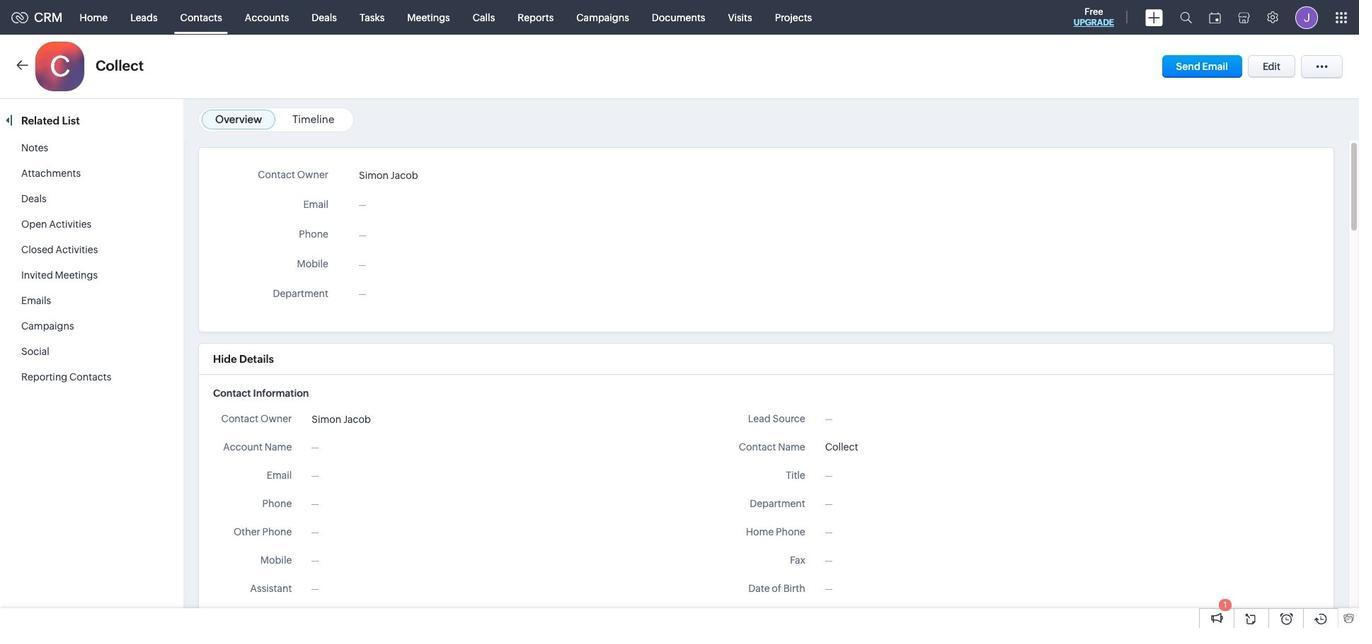 Task type: locate. For each thing, give the bounding box(es) containing it.
search image
[[1180, 11, 1192, 23]]

profile element
[[1287, 0, 1327, 34]]

create menu element
[[1137, 0, 1172, 34]]

create menu image
[[1146, 9, 1163, 26]]



Task type: describe. For each thing, give the bounding box(es) containing it.
logo image
[[11, 12, 28, 23]]

calendar image
[[1209, 12, 1221, 23]]

profile image
[[1296, 6, 1318, 29]]

search element
[[1172, 0, 1201, 35]]



Task type: vqa. For each thing, say whether or not it's contained in the screenshot.
Projects link
no



